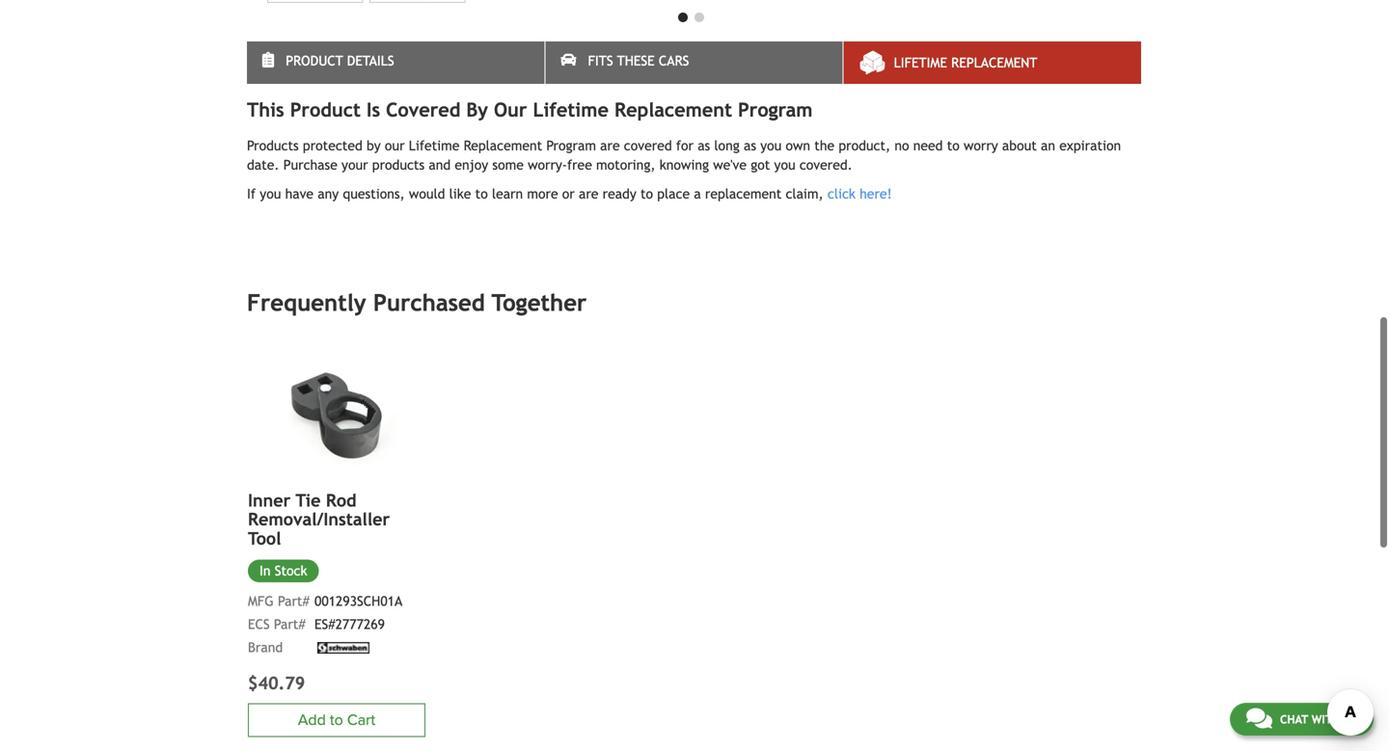 Task type: describe. For each thing, give the bounding box(es) containing it.
add to cart button
[[248, 704, 426, 738]]

an
[[1041, 138, 1056, 153]]

learn
[[492, 186, 523, 202]]

1 horizontal spatial program
[[738, 98, 813, 121]]

would
[[409, 186, 445, 202]]

frequently
[[247, 289, 366, 316]]

1 vertical spatial are
[[579, 186, 599, 202]]

fits these cars link
[[546, 41, 843, 84]]

like
[[449, 186, 471, 202]]

program inside products protected by our lifetime replacement program are covered for as long as you own the product, no need to worry about an expiration date. purchase your products and enjoy some worry-free motoring, knowing we've got you covered.
[[547, 138, 596, 153]]

tie
[[296, 491, 321, 511]]

long
[[715, 138, 740, 153]]

schwaben image
[[315, 643, 373, 654]]

rod
[[326, 491, 357, 511]]

are inside products protected by our lifetime replacement program are covered for as long as you own the product, no need to worry about an expiration date. purchase your products and enjoy some worry-free motoring, knowing we've got you covered.
[[600, 138, 620, 153]]

this product is covered by our lifetime replacement program
[[247, 98, 813, 121]]

lifetime inside products protected by our lifetime replacement program are covered for as long as you own the product, no need to worry about an expiration date. purchase your products and enjoy some worry-free motoring, knowing we've got you covered.
[[409, 138, 460, 153]]

to inside button
[[330, 712, 343, 730]]

replacement
[[705, 186, 782, 202]]

a
[[694, 186, 701, 202]]

for
[[676, 138, 694, 153]]

comments image
[[1247, 707, 1273, 731]]

inner tie rod removal/installer tool image
[[248, 347, 426, 480]]

have
[[285, 186, 314, 202]]

got
[[751, 157, 771, 173]]

click
[[828, 186, 856, 202]]

the
[[815, 138, 835, 153]]

ready
[[603, 186, 637, 202]]

some
[[493, 157, 524, 173]]

this
[[247, 98, 284, 121]]

about
[[1003, 138, 1037, 153]]

inner tie rod removal/installer tool link
[[248, 491, 426, 549]]

to right like in the top left of the page
[[475, 186, 488, 202]]

0 vertical spatial you
[[761, 138, 782, 153]]

chat with us link
[[1230, 704, 1374, 736]]

in
[[260, 564, 271, 579]]

replacement inside lifetime replacement link
[[952, 55, 1038, 70]]

by
[[467, 98, 488, 121]]

motoring,
[[597, 157, 656, 173]]

or
[[562, 186, 575, 202]]

chat with us
[[1281, 713, 1358, 727]]

our
[[494, 98, 527, 121]]

covered
[[386, 98, 461, 121]]

ecs
[[248, 617, 270, 633]]

covered.
[[800, 157, 853, 173]]

add to cart
[[298, 712, 376, 730]]

if you have any questions, would like to learn more or are ready to place a replacement claim, click here!
[[247, 186, 892, 202]]

2 vertical spatial you
[[260, 186, 281, 202]]

more
[[527, 186, 558, 202]]

1 vertical spatial product
[[290, 98, 361, 121]]

our
[[385, 138, 405, 153]]

$40.79
[[248, 674, 305, 694]]

if
[[247, 186, 256, 202]]

worry
[[964, 138, 999, 153]]

any
[[318, 186, 339, 202]]

enjoy
[[455, 157, 489, 173]]

covered
[[624, 138, 672, 153]]

questions,
[[343, 186, 405, 202]]

inner
[[248, 491, 291, 511]]

click here! link
[[828, 186, 892, 202]]

product details link
[[247, 41, 545, 84]]

product,
[[839, 138, 891, 153]]

1 horizontal spatial replacement
[[615, 98, 733, 121]]

protected
[[303, 138, 363, 153]]

inner tie rod removal/installer tool
[[248, 491, 390, 549]]

cars
[[659, 53, 689, 68]]

cart
[[347, 712, 376, 730]]



Task type: locate. For each thing, give the bounding box(es) containing it.
fits these cars
[[588, 53, 689, 68]]

2 vertical spatial replacement
[[464, 138, 543, 153]]

mfg part# 001293sch01a ecs part# es#2777269 brand
[[248, 594, 403, 656]]

together
[[492, 289, 587, 316]]

product up protected
[[290, 98, 361, 121]]

is
[[367, 98, 380, 121]]

0 vertical spatial part#
[[278, 594, 310, 610]]

program
[[738, 98, 813, 121], [547, 138, 596, 153]]

1 horizontal spatial lifetime
[[533, 98, 609, 121]]

place
[[658, 186, 690, 202]]

lifetime replacement link
[[844, 41, 1142, 84]]

worry-
[[528, 157, 567, 173]]

1 vertical spatial part#
[[274, 617, 306, 633]]

es#2777269
[[315, 617, 385, 633]]

products protected by our lifetime replacement program are covered for as long as you own the product, no need to worry about an expiration date. purchase your products and enjoy some worry-free motoring, knowing we've got you covered.
[[247, 138, 1122, 173]]

program up own
[[738, 98, 813, 121]]

as right "for" at the left of the page
[[698, 138, 711, 153]]

1 as from the left
[[698, 138, 711, 153]]

are up motoring,
[[600, 138, 620, 153]]

0 vertical spatial program
[[738, 98, 813, 121]]

date.
[[247, 157, 279, 173]]

2 es#3674266 - cta4014 - inner tie rod removal tool - removes inner tie rods without removing outer tie rods - cta tools - audi bmw volkswagen mercedes benz mini porsche image from the left
[[370, 0, 466, 3]]

lifetime up free at left top
[[533, 98, 609, 121]]

own
[[786, 138, 811, 153]]

0 horizontal spatial program
[[547, 138, 596, 153]]

you up got
[[761, 138, 782, 153]]

0 horizontal spatial are
[[579, 186, 599, 202]]

as up got
[[744, 138, 757, 153]]

to right need on the top of page
[[948, 138, 960, 153]]

es#3674266 - cta4014 - inner tie rod removal tool - removes inner tie rods without removing outer tie rods - cta tools - audi bmw volkswagen mercedes benz mini porsche image up product details
[[267, 0, 363, 3]]

replacement inside products protected by our lifetime replacement program are covered for as long as you own the product, no need to worry about an expiration date. purchase your products and enjoy some worry-free motoring, knowing we've got you covered.
[[464, 138, 543, 153]]

stock
[[275, 564, 307, 579]]

to left place
[[641, 186, 653, 202]]

and
[[429, 157, 451, 173]]

part# right ecs
[[274, 617, 306, 633]]

mfg
[[248, 594, 274, 610]]

details
[[347, 53, 394, 68]]

chat
[[1281, 713, 1309, 727]]

0 vertical spatial are
[[600, 138, 620, 153]]

your
[[342, 157, 368, 173]]

replacement up "for" at the left of the page
[[615, 98, 733, 121]]

you
[[761, 138, 782, 153], [775, 157, 796, 173], [260, 186, 281, 202]]

0 horizontal spatial replacement
[[464, 138, 543, 153]]

to right add
[[330, 712, 343, 730]]

0 vertical spatial lifetime
[[894, 55, 948, 70]]

es#3674266 - cta4014 - inner tie rod removal tool - removes inner tie rods without removing outer tie rods - cta tools - audi bmw volkswagen mercedes benz mini porsche image
[[267, 0, 363, 3], [370, 0, 466, 3]]

001293sch01a
[[315, 594, 403, 610]]

to inside products protected by our lifetime replacement program are covered for as long as you own the product, no need to worry about an expiration date. purchase your products and enjoy some worry-free motoring, knowing we've got you covered.
[[948, 138, 960, 153]]

product details
[[286, 53, 394, 68]]

removal/installer
[[248, 510, 390, 530]]

0 vertical spatial replacement
[[952, 55, 1038, 70]]

brand
[[248, 641, 283, 656]]

with
[[1312, 713, 1341, 727]]

1 vertical spatial replacement
[[615, 98, 733, 121]]

2 horizontal spatial lifetime
[[894, 55, 948, 70]]

products
[[372, 157, 425, 173]]

replacement up some
[[464, 138, 543, 153]]

lifetime up and
[[409, 138, 460, 153]]

1 es#3674266 - cta4014 - inner tie rod removal tool - removes inner tie rods without removing outer tie rods - cta tools - audi bmw volkswagen mercedes benz mini porsche image from the left
[[267, 0, 363, 3]]

purchase
[[283, 157, 338, 173]]

knowing
[[660, 157, 709, 173]]

2 horizontal spatial replacement
[[952, 55, 1038, 70]]

part# down stock in the bottom of the page
[[278, 594, 310, 610]]

1 horizontal spatial es#3674266 - cta4014 - inner tie rod removal tool - removes inner tie rods without removing outer tie rods - cta tools - audi bmw volkswagen mercedes benz mini porsche image
[[370, 0, 466, 3]]

need
[[914, 138, 943, 153]]

replacement up worry
[[952, 55, 1038, 70]]

2 vertical spatial lifetime
[[409, 138, 460, 153]]

product left details
[[286, 53, 343, 68]]

lifetime
[[894, 55, 948, 70], [533, 98, 609, 121], [409, 138, 460, 153]]

0 horizontal spatial as
[[698, 138, 711, 153]]

1 horizontal spatial are
[[600, 138, 620, 153]]

2 as from the left
[[744, 138, 757, 153]]

claim,
[[786, 186, 824, 202]]

are
[[600, 138, 620, 153], [579, 186, 599, 202]]

products
[[247, 138, 299, 153]]

1 vertical spatial you
[[775, 157, 796, 173]]

no
[[895, 138, 910, 153]]

frequently purchased together
[[247, 289, 587, 316]]

fits
[[588, 53, 614, 68]]

you right if
[[260, 186, 281, 202]]

by
[[367, 138, 381, 153]]

replacement
[[952, 55, 1038, 70], [615, 98, 733, 121], [464, 138, 543, 153]]

free
[[567, 157, 592, 173]]

these
[[617, 53, 655, 68]]

es#3674266 - cta4014 - inner tie rod removal tool - removes inner tie rods without removing outer tie rods - cta tools - audi bmw volkswagen mercedes benz mini porsche image up product details link
[[370, 0, 466, 3]]

tool
[[248, 529, 281, 549]]

to
[[948, 138, 960, 153], [475, 186, 488, 202], [641, 186, 653, 202], [330, 712, 343, 730]]

0 vertical spatial product
[[286, 53, 343, 68]]

0 horizontal spatial lifetime
[[409, 138, 460, 153]]

1 horizontal spatial as
[[744, 138, 757, 153]]

in stock
[[260, 564, 307, 579]]

add
[[298, 712, 326, 730]]

here!
[[860, 186, 892, 202]]

expiration
[[1060, 138, 1122, 153]]

part#
[[278, 594, 310, 610], [274, 617, 306, 633]]

us
[[1344, 713, 1358, 727]]

lifetime up need on the top of page
[[894, 55, 948, 70]]

purchased
[[373, 289, 485, 316]]

are right or
[[579, 186, 599, 202]]

1 vertical spatial lifetime
[[533, 98, 609, 121]]

1 vertical spatial program
[[547, 138, 596, 153]]

0 horizontal spatial es#3674266 - cta4014 - inner tie rod removal tool - removes inner tie rods without removing outer tie rods - cta tools - audi bmw volkswagen mercedes benz mini porsche image
[[267, 0, 363, 3]]

as
[[698, 138, 711, 153], [744, 138, 757, 153]]

we've
[[713, 157, 747, 173]]

program up free at left top
[[547, 138, 596, 153]]

lifetime replacement
[[894, 55, 1038, 70]]

you down own
[[775, 157, 796, 173]]



Task type: vqa. For each thing, say whether or not it's contained in the screenshot.
'Us'
yes



